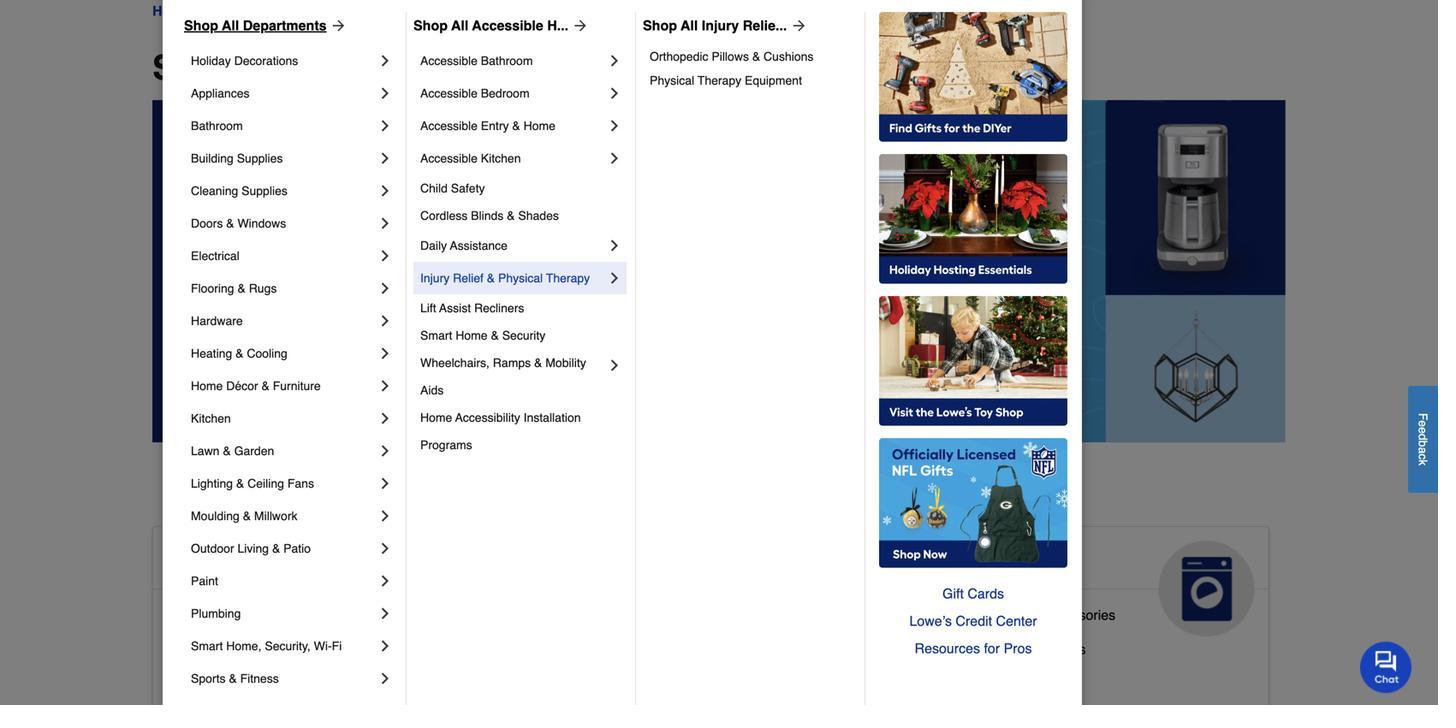 Task type: locate. For each thing, give the bounding box(es) containing it.
supplies inside the building supplies link
[[237, 152, 283, 165]]

chevron right image for accessible kitchen
[[606, 150, 623, 167]]

2 vertical spatial supplies
[[609, 635, 662, 651]]

appliances up cards
[[930, 548, 1058, 575]]

chevron right image for lawn & garden
[[377, 443, 394, 460]]

2 arrow right image from the left
[[569, 17, 589, 34]]

0 vertical spatial appliances
[[191, 86, 250, 100]]

&
[[752, 50, 760, 63], [512, 119, 520, 133], [507, 209, 515, 223], [226, 217, 234, 230], [487, 271, 495, 285], [238, 282, 246, 295], [491, 329, 499, 342], [236, 347, 244, 360], [534, 356, 542, 370], [262, 379, 270, 393], [223, 444, 231, 458], [236, 477, 244, 491], [243, 509, 251, 523], [272, 542, 280, 556], [635, 548, 652, 575], [1030, 607, 1039, 623], [992, 642, 1002, 657], [666, 669, 675, 685], [229, 672, 237, 686], [272, 676, 281, 692]]

0 vertical spatial kitchen
[[481, 152, 521, 165]]

injury up pillows
[[702, 18, 739, 33]]

e up b
[[1417, 427, 1430, 434]]

outdoor living & patio
[[191, 542, 311, 556]]

0 horizontal spatial accessible entry & home link
[[167, 672, 321, 705]]

all
[[222, 18, 239, 33], [451, 18, 469, 33], [681, 18, 698, 33], [247, 48, 290, 87]]

0 horizontal spatial arrow right image
[[327, 17, 347, 34]]

chevron right image for holiday decorations
[[377, 52, 394, 69]]

0 vertical spatial smart
[[420, 329, 452, 342]]

arrow right image for shop all accessible h...
[[569, 17, 589, 34]]

security
[[502, 329, 546, 342]]

d
[[1417, 434, 1430, 440]]

lawn & garden link
[[191, 435, 377, 467]]

furniture down heating & cooling link
[[273, 379, 321, 393]]

1 horizontal spatial accessible bedroom
[[420, 86, 530, 100]]

2 shop from the left
[[414, 18, 448, 33]]

0 vertical spatial entry
[[481, 119, 509, 133]]

bathroom down shop all accessible h... link
[[481, 54, 533, 68]]

all inside 'link'
[[681, 18, 698, 33]]

& left 'ceiling'
[[236, 477, 244, 491]]

1 horizontal spatial accessible entry & home
[[420, 119, 556, 133]]

holiday decorations
[[191, 54, 298, 68]]

pet beds, houses, & furniture
[[548, 669, 733, 685]]

supplies up the houses,
[[609, 635, 662, 651]]

1 vertical spatial physical
[[498, 271, 543, 285]]

chevron right image for accessible bathroom
[[606, 52, 623, 69]]

1 vertical spatial accessible bedroom
[[167, 642, 292, 657]]

appliance parts & accessories link
[[930, 604, 1116, 638]]

accessories
[[1042, 607, 1116, 623]]

& left the rugs
[[238, 282, 246, 295]]

recliners
[[474, 301, 524, 315]]

therapy up lift assist recliners link
[[546, 271, 590, 285]]

0 vertical spatial pet
[[659, 548, 696, 575]]

bedroom
[[481, 86, 530, 100], [236, 642, 292, 657]]

1 vertical spatial appliances
[[930, 548, 1058, 575]]

bathroom up building
[[191, 119, 243, 133]]

e
[[1417, 420, 1430, 427], [1417, 427, 1430, 434]]

accessible home link
[[153, 527, 506, 637]]

equipment
[[745, 74, 802, 87]]

accessible bedroom
[[420, 86, 530, 100], [167, 642, 292, 657]]

0 vertical spatial supplies
[[237, 152, 283, 165]]

0 horizontal spatial bedroom
[[236, 642, 292, 657]]

f e e d b a c k
[[1417, 413, 1430, 466]]

& right the ramps
[[534, 356, 542, 370]]

0 horizontal spatial therapy
[[546, 271, 590, 285]]

supplies
[[237, 152, 283, 165], [242, 184, 288, 198], [609, 635, 662, 651]]

injury up lift
[[420, 271, 450, 285]]

0 horizontal spatial shop
[[184, 18, 218, 33]]

& down recliners
[[491, 329, 499, 342]]

smart home & security link
[[420, 322, 623, 349]]

animal & pet care link
[[535, 527, 887, 637]]

1 horizontal spatial bedroom
[[481, 86, 530, 100]]

0 horizontal spatial smart
[[191, 640, 223, 653]]

livestock
[[548, 635, 606, 651]]

1 vertical spatial entry
[[236, 676, 268, 692]]

0 vertical spatial furniture
[[273, 379, 321, 393]]

orthopedic pillows & cushions link
[[650, 45, 853, 68]]

chevron right image
[[377, 52, 394, 69], [606, 117, 623, 134], [606, 150, 623, 167], [377, 182, 394, 199], [377, 247, 394, 265], [377, 345, 394, 362], [377, 443, 394, 460], [377, 508, 394, 525], [377, 540, 394, 557], [377, 605, 394, 622]]

gift cards
[[943, 586, 1004, 602]]

building supplies link
[[191, 142, 377, 175]]

therapy down pillows
[[698, 74, 742, 87]]

0 vertical spatial bathroom
[[481, 54, 533, 68]]

gift cards link
[[879, 580, 1068, 608]]

security,
[[265, 640, 311, 653]]

lowe's credit center
[[910, 613, 1037, 629]]

0 vertical spatial accessible entry & home link
[[420, 110, 606, 142]]

accessible entry & home up accessible kitchen
[[420, 119, 556, 133]]

accessible bathroom down shop all accessible h...
[[420, 54, 533, 68]]

accessible for accessible bathroom "link" to the bottom
[[167, 607, 232, 623]]

smart for smart home & security
[[420, 329, 452, 342]]

1 vertical spatial therapy
[[546, 271, 590, 285]]

1 horizontal spatial shop
[[414, 18, 448, 33]]

0 horizontal spatial accessible bedroom
[[167, 642, 292, 657]]

accessible for the bottommost accessible entry & home link
[[167, 676, 232, 692]]

1 horizontal spatial furniture
[[679, 669, 733, 685]]

0 vertical spatial accessible bathroom
[[420, 54, 533, 68]]

furniture right the houses,
[[679, 669, 733, 685]]

accessible bedroom up accessible kitchen
[[420, 86, 530, 100]]

& right the "lawn" at the bottom left of page
[[223, 444, 231, 458]]

injury relief & physical therapy link
[[420, 262, 606, 295]]

1 arrow right image from the left
[[327, 17, 347, 34]]

supplies for cleaning supplies
[[242, 184, 288, 198]]

home inside home accessibility installation programs
[[420, 411, 452, 425]]

accessible bathroom
[[420, 54, 533, 68], [167, 607, 296, 623]]

accessible bedroom link up sports & fitness
[[167, 638, 292, 672]]

heating & cooling link
[[191, 337, 377, 370]]

2 vertical spatial bathroom
[[236, 607, 296, 623]]

fi
[[332, 640, 342, 653]]

injury
[[702, 18, 739, 33], [420, 271, 450, 285]]

arrow right image inside shop all accessible h... link
[[569, 17, 589, 34]]

chevron right image for kitchen
[[377, 410, 394, 427]]

accessible kitchen link
[[420, 142, 606, 175]]

heating & cooling
[[191, 347, 288, 360]]

1 vertical spatial supplies
[[242, 184, 288, 198]]

lift
[[420, 301, 436, 315]]

chevron right image for outdoor living & patio
[[377, 540, 394, 557]]

shop all accessible h...
[[414, 18, 569, 33]]

lighting & ceiling fans link
[[191, 467, 377, 500]]

accessible bathroom inside "link"
[[420, 54, 533, 68]]

& right parts
[[1030, 607, 1039, 623]]

entry down home,
[[236, 676, 268, 692]]

accessible bedroom for accessible bedroom link to the top
[[420, 86, 530, 100]]

pillows
[[712, 50, 749, 63]]

chevron right image for daily assistance
[[606, 237, 623, 254]]

orthopedic
[[650, 50, 708, 63]]

0 horizontal spatial accessible bedroom link
[[167, 638, 292, 672]]

building
[[191, 152, 234, 165]]

injury relief & physical therapy
[[420, 271, 590, 285]]

physical up lift assist recliners link
[[498, 271, 543, 285]]

accessible entry & home link down home,
[[167, 672, 321, 705]]

accessible bathroom link up home,
[[167, 604, 296, 638]]

chevron right image for smart home, security, wi-fi
[[377, 638, 394, 655]]

kitchen up child safety link
[[481, 152, 521, 165]]

1 horizontal spatial accessible bedroom link
[[420, 77, 606, 110]]

0 vertical spatial injury
[[702, 18, 739, 33]]

1 horizontal spatial physical
[[650, 74, 694, 87]]

0 horizontal spatial injury
[[420, 271, 450, 285]]

home décor & furniture link
[[191, 370, 377, 402]]

bedroom up fitness at the bottom left
[[236, 642, 292, 657]]

supplies up cleaning supplies
[[237, 152, 283, 165]]

& inside 'link'
[[238, 282, 246, 295]]

chevron right image for hardware
[[377, 312, 394, 330]]

officially licensed n f l gifts. shop now. image
[[879, 438, 1068, 568]]

supplies up "windows"
[[242, 184, 288, 198]]

windows
[[238, 217, 286, 230]]

bedroom for the bottommost accessible bedroom link
[[236, 642, 292, 657]]

1 shop from the left
[[184, 18, 218, 33]]

accessible bedroom link up accessible kitchen link
[[420, 77, 606, 110]]

holiday
[[191, 54, 231, 68]]

bedroom up accessible kitchen link
[[481, 86, 530, 100]]

& left patio
[[272, 542, 280, 556]]

accessible kitchen
[[420, 152, 521, 165]]

accessible for accessible entry & home link to the top
[[420, 119, 478, 133]]

0 horizontal spatial accessible bathroom link
[[167, 604, 296, 638]]

appliances link down decorations
[[191, 77, 377, 110]]

1 horizontal spatial accessible entry & home link
[[420, 110, 606, 142]]

chevron right image for heating & cooling
[[377, 345, 394, 362]]

accessible bathroom link
[[420, 45, 606, 77], [167, 604, 296, 638]]

accessible entry & home
[[420, 119, 556, 133], [167, 676, 321, 692]]

& inside the animal & pet care
[[635, 548, 652, 575]]

home,
[[226, 640, 262, 653]]

appliances image
[[1159, 541, 1255, 637]]

entry up accessible kitchen link
[[481, 119, 509, 133]]

accessible bathroom link down shop all accessible h... link
[[420, 45, 606, 77]]

entry
[[481, 119, 509, 133], [236, 676, 268, 692]]

departments
[[205, 3, 284, 19], [243, 18, 327, 33], [300, 48, 509, 87]]

1 horizontal spatial injury
[[702, 18, 739, 33]]

daily assistance link
[[420, 229, 606, 262]]

chevron right image for injury relief & physical therapy
[[606, 270, 623, 287]]

pet inside the animal & pet care
[[659, 548, 696, 575]]

e up d
[[1417, 420, 1430, 427]]

2 horizontal spatial shop
[[643, 18, 677, 33]]

shop
[[152, 48, 238, 87]]

1 vertical spatial injury
[[420, 271, 450, 285]]

1 e from the top
[[1417, 420, 1430, 427]]

1 horizontal spatial appliances link
[[916, 527, 1269, 637]]

& right relief
[[487, 271, 495, 285]]

1 vertical spatial accessible bathroom link
[[167, 604, 296, 638]]

accessible bathroom up home,
[[167, 607, 296, 623]]

smart up sports
[[191, 640, 223, 653]]

1 horizontal spatial kitchen
[[481, 152, 521, 165]]

chevron right image for wheelchairs, ramps & mobility aids
[[606, 357, 623, 374]]

1 vertical spatial bathroom
[[191, 119, 243, 133]]

1 vertical spatial bedroom
[[236, 642, 292, 657]]

0 vertical spatial therapy
[[698, 74, 742, 87]]

bathroom up smart home, security, wi-fi
[[236, 607, 296, 623]]

home décor & furniture
[[191, 379, 321, 393]]

1 horizontal spatial arrow right image
[[569, 17, 589, 34]]

chevron right image for appliances
[[377, 85, 394, 102]]

physical therapy equipment link
[[650, 68, 853, 92]]

cushions
[[764, 50, 814, 63]]

0 vertical spatial appliances link
[[191, 77, 377, 110]]

0 vertical spatial accessible bathroom link
[[420, 45, 606, 77]]

arrow right image
[[327, 17, 347, 34], [569, 17, 589, 34]]

0 horizontal spatial accessible entry & home
[[167, 676, 321, 692]]

0 horizontal spatial pet
[[548, 669, 569, 685]]

appliances down holiday
[[191, 86, 250, 100]]

supplies inside livestock supplies 'link'
[[609, 635, 662, 651]]

animal
[[548, 548, 628, 575]]

1 vertical spatial accessible bathroom
[[167, 607, 296, 623]]

chevron right image for flooring & rugs
[[377, 280, 394, 297]]

assist
[[439, 301, 471, 315]]

chevron right image for building supplies
[[377, 150, 394, 167]]

shades
[[518, 209, 559, 223]]

chevron right image for cleaning supplies
[[377, 182, 394, 199]]

chat invite button image
[[1360, 641, 1413, 694]]

shop all departments
[[184, 18, 327, 33]]

accessible entry & home link up accessible kitchen
[[420, 110, 606, 142]]

physical down orthopedic
[[650, 74, 694, 87]]

b
[[1417, 440, 1430, 447]]

flooring & rugs link
[[191, 272, 377, 305]]

1 horizontal spatial accessible bathroom
[[420, 54, 533, 68]]

accessible entry & home down home,
[[167, 676, 321, 692]]

chevron right image for electrical
[[377, 247, 394, 265]]

accessible entry & home link
[[420, 110, 606, 142], [167, 672, 321, 705]]

arrow right image inside shop all departments link
[[327, 17, 347, 34]]

accessible for the right accessible bathroom "link"
[[420, 54, 478, 68]]

3 shop from the left
[[643, 18, 677, 33]]

arrow right image
[[787, 17, 808, 34]]

0 vertical spatial accessible bedroom
[[420, 86, 530, 100]]

kitchen up the "lawn" at the bottom left of page
[[191, 412, 231, 426]]

child
[[420, 182, 448, 195]]

beds,
[[573, 669, 608, 685]]

1 horizontal spatial pet
[[659, 548, 696, 575]]

accessible bathroom for the right accessible bathroom "link"
[[420, 54, 533, 68]]

shop
[[184, 18, 218, 33], [414, 18, 448, 33], [643, 18, 677, 33]]

1 vertical spatial accessible bedroom link
[[167, 638, 292, 672]]

0 vertical spatial bedroom
[[481, 86, 530, 100]]

& right animal
[[635, 548, 652, 575]]

chevron right image for doors & windows
[[377, 215, 394, 232]]

chevron right image
[[606, 52, 623, 69], [377, 85, 394, 102], [606, 85, 623, 102], [377, 117, 394, 134], [377, 150, 394, 167], [377, 215, 394, 232], [606, 237, 623, 254], [606, 270, 623, 287], [377, 280, 394, 297], [377, 312, 394, 330], [606, 357, 623, 374], [377, 378, 394, 395], [377, 410, 394, 427], [377, 475, 394, 492], [377, 573, 394, 590], [377, 638, 394, 655], [377, 670, 394, 687]]

therapy
[[698, 74, 742, 87], [546, 271, 590, 285]]

& right 'blinds'
[[507, 209, 515, 223]]

shop for shop all injury relie...
[[643, 18, 677, 33]]

decorations
[[234, 54, 298, 68]]

0 horizontal spatial accessible bathroom
[[167, 607, 296, 623]]

enjoy savings year-round. no matter what you're shopping for, find what you need at a great price. image
[[152, 100, 1286, 443]]

hardware
[[191, 314, 243, 328]]

1 vertical spatial smart
[[191, 640, 223, 653]]

shop inside 'link'
[[643, 18, 677, 33]]

appliances link up chillers
[[916, 527, 1269, 637]]

center
[[996, 613, 1037, 629]]

supplies for building supplies
[[237, 152, 283, 165]]

smart down lift
[[420, 329, 452, 342]]

safety
[[451, 182, 485, 195]]

supplies inside cleaning supplies link
[[242, 184, 288, 198]]

wine
[[1005, 642, 1037, 657]]

1 vertical spatial kitchen
[[191, 412, 231, 426]]

1 vertical spatial furniture
[[679, 669, 733, 685]]

1 horizontal spatial entry
[[481, 119, 509, 133]]

smart inside 'link'
[[420, 329, 452, 342]]

ceiling
[[248, 477, 284, 491]]

outdoor living & patio link
[[191, 533, 377, 565]]

for
[[984, 641, 1000, 657]]

cleaning
[[191, 184, 238, 198]]

décor
[[226, 379, 258, 393]]

accessible bedroom up sports & fitness
[[167, 642, 292, 657]]

1 horizontal spatial smart
[[420, 329, 452, 342]]

& right sports
[[229, 672, 237, 686]]

0 vertical spatial accessible bedroom link
[[420, 77, 606, 110]]

a
[[1417, 447, 1430, 454]]



Task type: describe. For each thing, give the bounding box(es) containing it.
shop all accessible h... link
[[414, 15, 589, 36]]

daily
[[420, 239, 447, 253]]

houses,
[[612, 669, 662, 685]]

1 vertical spatial accessible entry & home link
[[167, 672, 321, 705]]

holiday decorations link
[[191, 45, 377, 77]]

child safety link
[[420, 175, 623, 202]]

injury inside 'link'
[[702, 18, 739, 33]]

accessible for accessible kitchen link
[[420, 152, 478, 165]]

bedroom for accessible bedroom link to the top
[[481, 86, 530, 100]]

orthopedic pillows & cushions
[[650, 50, 814, 63]]

chevron right image for sports & fitness
[[377, 670, 394, 687]]

animal & pet care image
[[778, 541, 873, 637]]

cleaning supplies link
[[191, 175, 377, 207]]

plumbing
[[191, 607, 241, 621]]

fitness
[[240, 672, 279, 686]]

all for accessible
[[451, 18, 469, 33]]

aids
[[420, 384, 444, 397]]

accessible bedroom for the bottommost accessible bedroom link
[[167, 642, 292, 657]]

1 vertical spatial pet
[[548, 669, 569, 685]]

chevron right image for moulding & millwork
[[377, 508, 394, 525]]

shop for shop all accessible h...
[[414, 18, 448, 33]]

home inside home décor & furniture link
[[191, 379, 223, 393]]

chevron right image for home décor & furniture
[[377, 378, 394, 395]]

0 horizontal spatial entry
[[236, 676, 268, 692]]

home inside smart home & security 'link'
[[456, 329, 488, 342]]

& inside wheelchairs, ramps & mobility aids
[[534, 356, 542, 370]]

f e e d b a c k button
[[1408, 386, 1438, 493]]

relie...
[[743, 18, 787, 33]]

garden
[[234, 444, 274, 458]]

0 horizontal spatial appliances
[[191, 86, 250, 100]]

flooring & rugs
[[191, 282, 277, 295]]

& up accessible kitchen link
[[512, 119, 520, 133]]

2 e from the top
[[1417, 427, 1430, 434]]

appliance
[[930, 607, 990, 623]]

1 vertical spatial appliances link
[[916, 527, 1269, 637]]

smart home & security
[[420, 329, 546, 342]]

paint
[[191, 574, 218, 588]]

living
[[238, 542, 269, 556]]

cards
[[968, 586, 1004, 602]]

sports & fitness
[[191, 672, 279, 686]]

patio
[[284, 542, 311, 556]]

find gifts for the diyer. image
[[879, 12, 1068, 142]]

electrical
[[191, 249, 240, 263]]

chevron right image for bathroom
[[377, 117, 394, 134]]

& down the smart home, security, wi-fi link
[[272, 676, 281, 692]]

home inside the accessible home link
[[299, 548, 365, 575]]

& right the houses,
[[666, 669, 675, 685]]

heating
[[191, 347, 232, 360]]

0 horizontal spatial furniture
[[273, 379, 321, 393]]

installation
[[524, 411, 581, 425]]

cooling
[[247, 347, 288, 360]]

building supplies
[[191, 152, 283, 165]]

beverage & wine chillers
[[930, 642, 1086, 657]]

0 horizontal spatial kitchen
[[191, 412, 231, 426]]

moulding & millwork link
[[191, 500, 377, 533]]

doors
[[191, 217, 223, 230]]

accessible for accessible bedroom link to the top
[[420, 86, 478, 100]]

cordless blinds & shades
[[420, 209, 559, 223]]

chevron right image for accessible bedroom
[[606, 85, 623, 102]]

smart home, security, wi-fi
[[191, 640, 342, 653]]

0 horizontal spatial appliances link
[[191, 77, 377, 110]]

& up physical therapy equipment link
[[752, 50, 760, 63]]

rugs
[[249, 282, 277, 295]]

smart for smart home, security, wi-fi
[[191, 640, 223, 653]]

& inside 'link'
[[491, 329, 499, 342]]

bathroom link
[[191, 110, 377, 142]]

wi-
[[314, 640, 332, 653]]

chevron right image for lighting & ceiling fans
[[377, 475, 394, 492]]

cordless blinds & shades link
[[420, 202, 623, 229]]

home link
[[152, 1, 190, 21]]

chevron right image for plumbing
[[377, 605, 394, 622]]

ramps
[[493, 356, 531, 370]]

resources for pros link
[[879, 635, 1068, 663]]

smart home, security, wi-fi link
[[191, 630, 377, 663]]

lawn & garden
[[191, 444, 274, 458]]

accessibility
[[455, 411, 520, 425]]

lift assist recliners link
[[420, 295, 623, 322]]

shop all injury relie... link
[[643, 15, 808, 36]]

fans
[[288, 477, 314, 491]]

shop all departments link
[[184, 15, 347, 36]]

arrow right image for shop all departments
[[327, 17, 347, 34]]

beverage & wine chillers link
[[930, 638, 1086, 672]]

beverage
[[930, 642, 989, 657]]

accessible for the bottommost accessible bedroom link
[[167, 642, 232, 657]]

mobility
[[546, 356, 586, 370]]

home accessibility installation programs
[[420, 411, 584, 452]]

accessible home image
[[396, 541, 492, 637]]

& left cooling
[[236, 347, 244, 360]]

& left "pros" on the right bottom of the page
[[992, 642, 1002, 657]]

f
[[1417, 413, 1430, 420]]

0 vertical spatial physical
[[650, 74, 694, 87]]

accessible bathroom for accessible bathroom "link" to the bottom
[[167, 607, 296, 623]]

electrical link
[[191, 240, 377, 272]]

0 horizontal spatial physical
[[498, 271, 543, 285]]

wheelchairs, ramps & mobility aids
[[420, 356, 589, 397]]

wheelchairs,
[[420, 356, 490, 370]]

cleaning supplies
[[191, 184, 288, 198]]

& right décor
[[262, 379, 270, 393]]

care
[[548, 575, 602, 603]]

physical therapy equipment
[[650, 74, 802, 87]]

livestock supplies link
[[548, 631, 662, 665]]

programs
[[420, 438, 472, 452]]

1 horizontal spatial accessible bathroom link
[[420, 45, 606, 77]]

& right doors
[[226, 217, 234, 230]]

bathroom for the right accessible bathroom "link"
[[481, 54, 533, 68]]

visit the lowe's toy shop. image
[[879, 296, 1068, 426]]

doors & windows link
[[191, 207, 377, 240]]

h...
[[547, 18, 569, 33]]

& left millwork
[[243, 509, 251, 523]]

wheelchairs, ramps & mobility aids link
[[420, 349, 606, 404]]

supplies for livestock supplies
[[609, 635, 662, 651]]

1 horizontal spatial therapy
[[698, 74, 742, 87]]

lift assist recliners
[[420, 301, 524, 315]]

relief
[[453, 271, 484, 285]]

holiday hosting essentials. image
[[879, 154, 1068, 284]]

all for departments
[[222, 18, 239, 33]]

plumbing link
[[191, 598, 377, 630]]

millwork
[[254, 509, 298, 523]]

departments for shop
[[300, 48, 509, 87]]

hardware link
[[191, 305, 377, 337]]

1 vertical spatial accessible entry & home
[[167, 676, 321, 692]]

chillers
[[1040, 642, 1086, 657]]

bathroom for accessible bathroom "link" to the bottom
[[236, 607, 296, 623]]

daily assistance
[[420, 239, 508, 253]]

gift
[[943, 586, 964, 602]]

1 horizontal spatial appliances
[[930, 548, 1058, 575]]

all for injury
[[681, 18, 698, 33]]

0 vertical spatial accessible entry & home
[[420, 119, 556, 133]]

pet beds, houses, & furniture link
[[548, 665, 733, 699]]

lowe's credit center link
[[879, 608, 1068, 635]]

chevron right image for accessible entry & home
[[606, 117, 623, 134]]

chevron right image for paint
[[377, 573, 394, 590]]

shop all departments
[[152, 48, 509, 87]]

departments for shop
[[243, 18, 327, 33]]

doors & windows
[[191, 217, 286, 230]]

shop for shop all departments
[[184, 18, 218, 33]]

lawn
[[191, 444, 220, 458]]



Task type: vqa. For each thing, say whether or not it's contained in the screenshot.
the leftmost Furniture
yes



